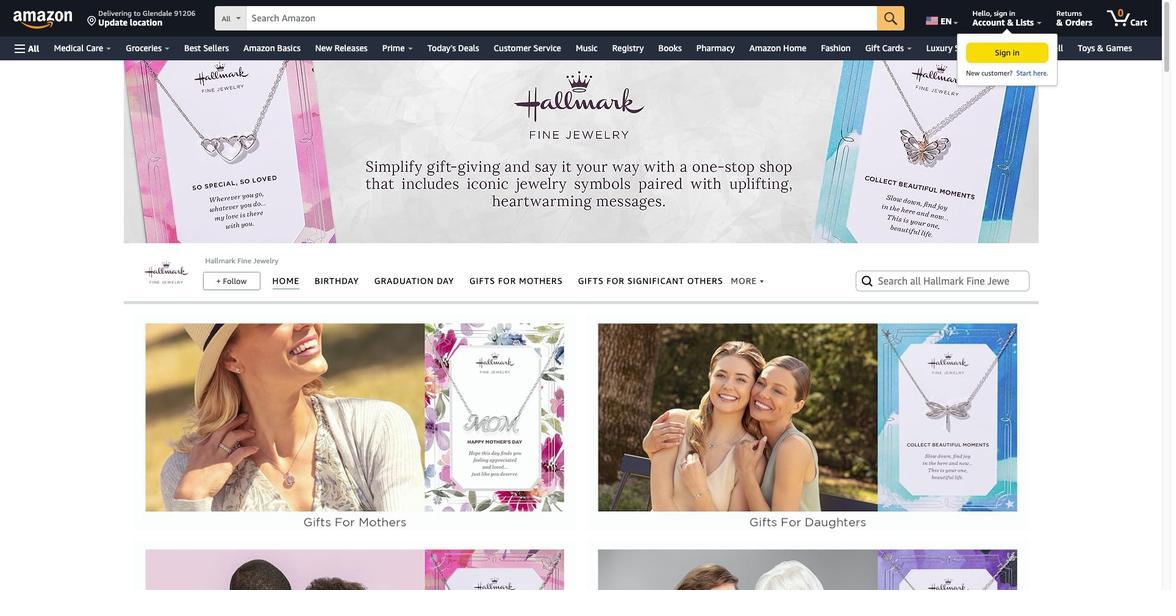 Task type: vqa. For each thing, say whether or not it's contained in the screenshot.
in
yes



Task type: locate. For each thing, give the bounding box(es) containing it.
amazon home link
[[742, 40, 814, 57]]

hallmark fine jewelry
[[205, 256, 279, 265]]

& inside the returns & orders
[[1057, 17, 1063, 27]]

home
[[783, 43, 806, 53]]

&
[[1007, 17, 1014, 27], [1057, 17, 1063, 27], [1097, 43, 1104, 53]]

1 vertical spatial all
[[28, 43, 39, 53]]

gift inside "link"
[[865, 43, 880, 53]]

1 amazon from the left
[[243, 43, 275, 53]]

sign
[[995, 48, 1011, 57]]

all
[[222, 14, 231, 23], [28, 43, 39, 53]]

& right toys
[[1097, 43, 1104, 53]]

& left orders
[[1057, 17, 1063, 27]]

& for toys
[[1097, 43, 1104, 53]]

new left the "releases" on the top left of the page
[[315, 43, 332, 53]]

all down "amazon" image
[[28, 43, 39, 53]]

account
[[973, 17, 1005, 27]]

2 horizontal spatial &
[[1097, 43, 1104, 53]]

gift
[[865, 43, 880, 53], [1020, 43, 1034, 53]]

new
[[315, 43, 332, 53], [966, 69, 980, 77]]

1 horizontal spatial gift
[[1020, 43, 1034, 53]]

music link
[[568, 40, 605, 57]]

today's deals
[[427, 43, 479, 53]]

0 vertical spatial new
[[315, 43, 332, 53]]

in
[[1009, 9, 1016, 18], [1013, 48, 1020, 57]]

returns & orders
[[1057, 9, 1092, 27]]

medical
[[54, 43, 84, 53]]

sellers
[[203, 43, 229, 53]]

0 horizontal spatial gift
[[865, 43, 880, 53]]

a
[[1013, 43, 1017, 53]]

None submit
[[877, 6, 905, 30]]

customer
[[494, 43, 531, 53]]

& for returns
[[1057, 17, 1063, 27]]

1 vertical spatial new
[[966, 69, 980, 77]]

customer?
[[981, 69, 1013, 77]]

groceries link
[[119, 40, 177, 57]]

account & lists
[[973, 17, 1034, 27]]

hello, sign in
[[973, 9, 1016, 18]]

0 horizontal spatial all
[[28, 43, 39, 53]]

0 horizontal spatial new
[[315, 43, 332, 53]]

1 horizontal spatial &
[[1057, 17, 1063, 27]]

luxury stores link
[[919, 40, 987, 57]]

1 gift from the left
[[865, 43, 880, 53]]

new left "customer?"
[[966, 69, 980, 77]]

amazon basics
[[243, 43, 301, 53]]

cards
[[882, 43, 904, 53]]

all up sellers
[[222, 14, 231, 23]]

amazon for amazon basics
[[243, 43, 275, 53]]

amazon home
[[749, 43, 806, 53]]

1 horizontal spatial all
[[222, 14, 231, 23]]

1 horizontal spatial new
[[966, 69, 980, 77]]

amazon left basics
[[243, 43, 275, 53]]

hello,
[[973, 9, 992, 18]]

amazon basics link
[[236, 40, 308, 57]]

toys & games
[[1078, 43, 1132, 53]]

& left lists
[[1007, 17, 1014, 27]]

location
[[130, 17, 162, 27]]

amazon left home
[[749, 43, 781, 53]]

toys & games link
[[1071, 40, 1139, 57]]

0 horizontal spatial amazon
[[243, 43, 275, 53]]

0
[[1118, 7, 1124, 19]]

music
[[576, 43, 598, 53]]

delivering to glendale 91206 update location
[[98, 9, 195, 27]]

jewelry
[[253, 256, 279, 265]]

pharmacy
[[696, 43, 735, 53]]

toys
[[1078, 43, 1095, 53]]

0 horizontal spatial &
[[1007, 17, 1014, 27]]

fine
[[237, 256, 251, 265]]

gift left cards
[[865, 43, 880, 53]]

gift right a
[[1020, 43, 1034, 53]]

customer service
[[494, 43, 561, 53]]

+ follow
[[216, 276, 247, 286]]

amazon
[[243, 43, 275, 53], [749, 43, 781, 53]]

delivering
[[98, 9, 132, 18]]

0 vertical spatial all
[[222, 14, 231, 23]]

hallmark fine jewelry logo image
[[143, 249, 189, 295]]

& for account
[[1007, 17, 1014, 27]]

today's
[[427, 43, 456, 53]]

1 vertical spatial in
[[1013, 48, 1020, 57]]

2 amazon from the left
[[749, 43, 781, 53]]

books
[[659, 43, 682, 53]]

amazon image
[[13, 11, 73, 29]]

find a gift link
[[987, 40, 1042, 57]]

follow
[[223, 276, 247, 286]]

update
[[98, 17, 128, 27]]

91206
[[174, 9, 195, 18]]

Search all Hallmark Fine Jewelry search field
[[878, 271, 1009, 292]]

1 horizontal spatial amazon
[[749, 43, 781, 53]]



Task type: describe. For each thing, give the bounding box(es) containing it.
Search Amazon text field
[[247, 7, 877, 30]]

sign in
[[995, 48, 1020, 57]]

registry link
[[605, 40, 651, 57]]

gift cards
[[865, 43, 904, 53]]

new for new customer? start here.
[[966, 69, 980, 77]]

glendale
[[143, 9, 172, 18]]

none submit inside the all search field
[[877, 6, 905, 30]]

new customer? start here.
[[966, 69, 1048, 77]]

hallmark fine jewelry link
[[205, 256, 279, 265]]

service
[[533, 43, 561, 53]]

0 vertical spatial in
[[1009, 9, 1016, 18]]

cart
[[1130, 17, 1147, 27]]

find a gift
[[994, 43, 1034, 53]]

deals
[[458, 43, 479, 53]]

orders
[[1065, 17, 1092, 27]]

2 gift from the left
[[1020, 43, 1034, 53]]

care
[[86, 43, 103, 53]]

all button
[[9, 37, 45, 60]]

navigation navigation
[[0, 0, 1162, 91]]

luxury
[[926, 43, 953, 53]]

sell link
[[1042, 40, 1071, 57]]

games
[[1106, 43, 1132, 53]]

stores
[[955, 43, 979, 53]]

new releases link
[[308, 40, 375, 57]]

start here. link
[[1014, 69, 1048, 77]]

registry
[[612, 43, 644, 53]]

medical care link
[[47, 40, 119, 57]]

lists
[[1016, 17, 1034, 27]]

new for new releases
[[315, 43, 332, 53]]

fashion link
[[814, 40, 858, 57]]

best
[[184, 43, 201, 53]]

pharmacy link
[[689, 40, 742, 57]]

find
[[994, 43, 1011, 53]]

amazon for amazon home
[[749, 43, 781, 53]]

search image
[[860, 274, 874, 289]]

+
[[216, 276, 221, 286]]

here.
[[1033, 69, 1048, 77]]

medical care
[[54, 43, 103, 53]]

prime link
[[375, 40, 420, 57]]

luxury stores
[[926, 43, 979, 53]]

returns
[[1057, 9, 1082, 18]]

to
[[134, 9, 141, 18]]

today's deals link
[[420, 40, 487, 57]]

sign
[[994, 9, 1007, 18]]

en link
[[919, 3, 963, 34]]

releases
[[335, 43, 368, 53]]

all inside button
[[28, 43, 39, 53]]

gift cards link
[[858, 40, 919, 57]]

sell
[[1049, 43, 1063, 53]]

books link
[[651, 40, 689, 57]]

all inside search field
[[222, 14, 231, 23]]

groceries
[[126, 43, 162, 53]]

new releases
[[315, 43, 368, 53]]

prime
[[382, 43, 405, 53]]

start
[[1016, 69, 1032, 77]]

best sellers
[[184, 43, 229, 53]]

best sellers link
[[177, 40, 236, 57]]

hallmark
[[205, 256, 236, 265]]

fashion
[[821, 43, 851, 53]]

basics
[[277, 43, 301, 53]]

en
[[941, 16, 952, 26]]

All search field
[[215, 6, 905, 32]]

sign in link
[[966, 43, 1048, 63]]

customer service link
[[487, 40, 568, 57]]

+ follow button
[[203, 273, 260, 290]]



